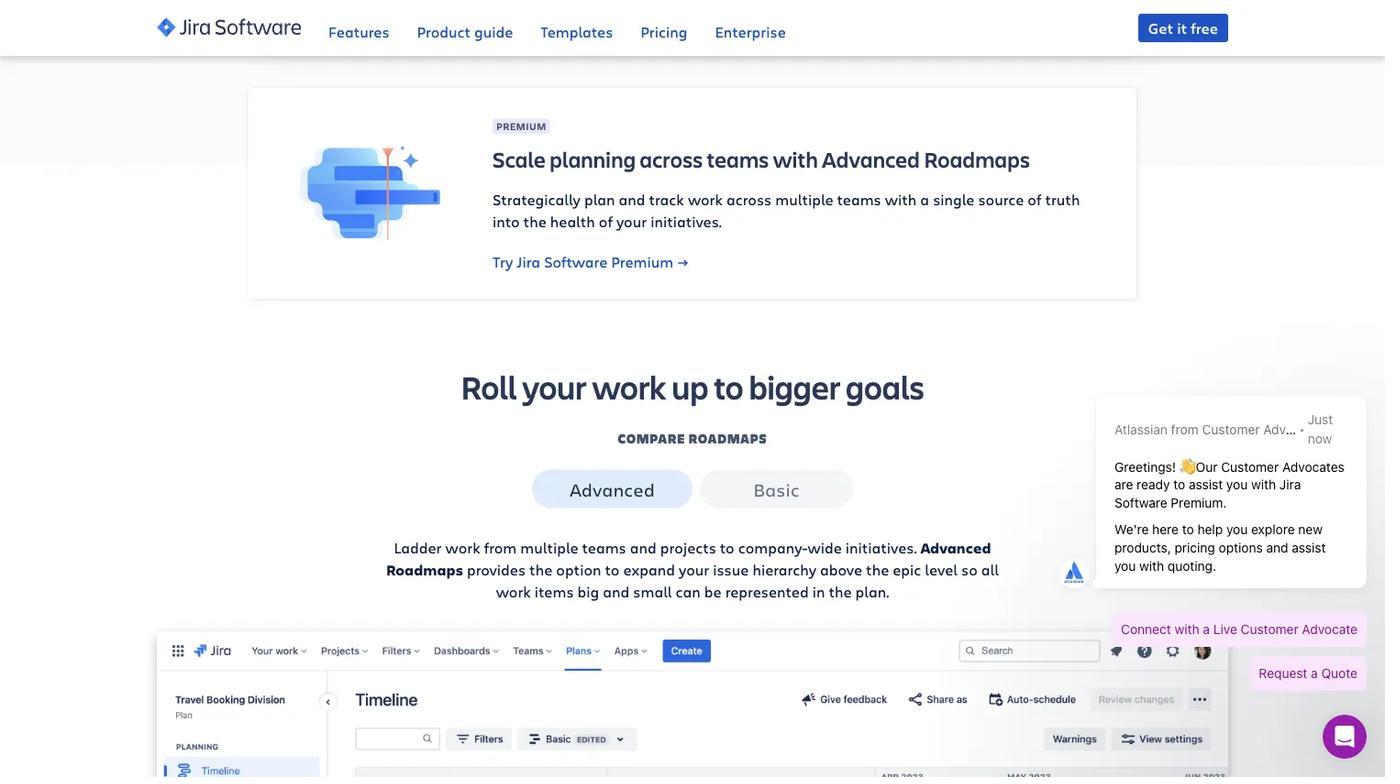 Task type: describe. For each thing, give the bounding box(es) containing it.
roadmaps inside the advanced roadmaps
[[386, 560, 463, 580]]

can
[[676, 582, 701, 602]]

scale planning across teams with advanced roadmaps
[[493, 145, 1030, 174]]

work left 'from'
[[445, 538, 480, 558]]

your inside provides the option to expand your issue hierarchy above the epic level so all work items big and small can be represented in the plan.
[[679, 560, 709, 580]]

try jira software premium
[[493, 252, 674, 272]]

product
[[417, 21, 471, 41]]

represented
[[725, 582, 809, 602]]

try
[[493, 252, 513, 272]]

big
[[578, 582, 599, 602]]

advanced for advanced roadmaps
[[921, 538, 991, 558]]

hierarchy
[[753, 560, 816, 580]]

2 vertical spatial teams
[[582, 538, 626, 558]]

enterprise
[[715, 21, 786, 41]]

epic
[[893, 560, 921, 580]]

bigger
[[749, 365, 840, 409]]

to inside provides the option to expand your issue hierarchy above the epic level so all work items big and small can be represented in the plan.
[[605, 560, 620, 580]]

and inside provides the option to expand your issue hierarchy above the epic level so all work items big and small can be represented in the plan.
[[603, 582, 630, 602]]

1 vertical spatial to
[[720, 538, 735, 558]]

templates link
[[541, 0, 613, 55]]

templates
[[541, 21, 613, 41]]

1 vertical spatial premium
[[611, 252, 674, 272]]

goals
[[846, 365, 924, 409]]

all
[[981, 560, 999, 580]]

basic link
[[700, 470, 853, 509]]

product guide link
[[417, 0, 513, 55]]

1 horizontal spatial advanced
[[822, 145, 920, 174]]

free
[[1191, 18, 1218, 38]]

plan
[[584, 190, 615, 210]]

truth
[[1045, 190, 1080, 210]]

get
[[1148, 18, 1174, 38]]

0 vertical spatial with
[[773, 145, 818, 174]]

0 vertical spatial roadmaps
[[924, 145, 1030, 174]]

source
[[978, 190, 1024, 210]]

roadmaps
[[689, 431, 767, 448]]

get it free link
[[1138, 14, 1228, 42]]

the up items
[[529, 560, 553, 580]]

work inside provides the option to expand your issue hierarchy above the epic level so all work items big and small can be represented in the plan.
[[496, 582, 531, 602]]

1 horizontal spatial teams
[[707, 145, 769, 174]]

provides the option to expand your issue hierarchy above the epic level so all work items big and small can be represented in the plan.
[[463, 560, 999, 602]]

advanced link
[[532, 470, 693, 509]]

basic
[[753, 477, 800, 502]]

health
[[550, 212, 595, 232]]

get it free
[[1148, 18, 1218, 38]]

software
[[544, 252, 608, 272]]

the right the in
[[829, 582, 852, 602]]

plan.
[[856, 582, 889, 602]]

provides
[[467, 560, 526, 580]]

0 horizontal spatial your
[[522, 365, 587, 409]]

from
[[484, 538, 517, 558]]

roll your work up to bigger goals
[[461, 365, 924, 409]]

the inside strategically plan and track work across multiple teams with a single source of truth into the health of your initiatives.
[[523, 212, 547, 232]]

pricing
[[641, 21, 688, 41]]



Task type: locate. For each thing, give the bounding box(es) containing it.
strategically plan and track work across multiple teams with a single source of truth into the health of your initiatives.
[[493, 190, 1080, 232]]

premium up scale
[[496, 120, 546, 133]]

2 vertical spatial to
[[605, 560, 620, 580]]

teams inside strategically plan and track work across multiple teams with a single source of truth into the health of your initiatives.
[[837, 190, 881, 210]]

roadmaps down the ladder
[[386, 560, 463, 580]]

of down plan
[[599, 212, 613, 232]]

1 vertical spatial dialog
[[1323, 716, 1367, 760]]

guide
[[474, 21, 513, 41]]

teams left a
[[837, 190, 881, 210]]

0 vertical spatial multiple
[[775, 190, 834, 210]]

across inside strategically plan and track work across multiple teams with a single source of truth into the health of your initiatives.
[[727, 190, 772, 210]]

premium roadmaps image
[[297, 120, 444, 267]]

0 vertical spatial your
[[616, 212, 647, 232]]

your inside strategically plan and track work across multiple teams with a single source of truth into the health of your initiatives.
[[616, 212, 647, 232]]

initiatives.
[[651, 212, 722, 232], [846, 538, 917, 558]]

scale
[[493, 145, 546, 174]]

work
[[688, 190, 723, 210], [592, 365, 666, 409], [445, 538, 480, 558], [496, 582, 531, 602]]

1 horizontal spatial of
[[1028, 190, 1042, 210]]

initiatives. up epic
[[846, 538, 917, 558]]

1 vertical spatial roadmaps
[[386, 560, 463, 580]]

across
[[640, 145, 703, 174], [727, 190, 772, 210]]

2 horizontal spatial your
[[679, 560, 709, 580]]

1 horizontal spatial with
[[885, 190, 917, 210]]

0 horizontal spatial with
[[773, 145, 818, 174]]

0 horizontal spatial premium
[[496, 120, 546, 133]]

advanced for advanced
[[570, 477, 655, 502]]

compare
[[618, 431, 686, 448]]

work down provides
[[496, 582, 531, 602]]

0 horizontal spatial teams
[[582, 538, 626, 558]]

dialog
[[1046, 376, 1376, 710], [1323, 716, 1367, 760]]

0 vertical spatial dialog
[[1046, 376, 1376, 710]]

1 horizontal spatial roadmaps
[[924, 145, 1030, 174]]

2 horizontal spatial advanced
[[921, 538, 991, 558]]

product guide
[[417, 21, 513, 41]]

2 vertical spatial your
[[679, 560, 709, 580]]

above
[[820, 560, 862, 580]]

teams up strategically plan and track work across multiple teams with a single source of truth into the health of your initiatives.
[[707, 145, 769, 174]]

of
[[1028, 190, 1042, 210], [599, 212, 613, 232]]

initiatives. inside strategically plan and track work across multiple teams with a single source of truth into the health of your initiatives.
[[651, 212, 722, 232]]

wide
[[808, 538, 842, 558]]

0 horizontal spatial roadmaps
[[386, 560, 463, 580]]

2 vertical spatial advanced
[[921, 538, 991, 558]]

to up issue
[[720, 538, 735, 558]]

advanced inside advanced link
[[570, 477, 655, 502]]

expand
[[623, 560, 675, 580]]

2 vertical spatial and
[[603, 582, 630, 602]]

issue
[[713, 560, 749, 580]]

projects
[[660, 538, 716, 558]]

your right roll
[[522, 365, 587, 409]]

1 vertical spatial initiatives.
[[846, 538, 917, 558]]

small
[[633, 582, 672, 602]]

1 horizontal spatial multiple
[[775, 190, 834, 210]]

0 vertical spatial across
[[640, 145, 703, 174]]

with left a
[[885, 190, 917, 210]]

work up compare at left bottom
[[592, 365, 666, 409]]

work inside strategically plan and track work across multiple teams with a single source of truth into the health of your initiatives.
[[688, 190, 723, 210]]

with up strategically plan and track work across multiple teams with a single source of truth into the health of your initiatives.
[[773, 145, 818, 174]]

multiple inside strategically plan and track work across multiple teams with a single source of truth into the health of your initiatives.
[[775, 190, 834, 210]]

jira
[[517, 252, 540, 272]]

across up track at left top
[[640, 145, 703, 174]]

so
[[961, 560, 978, 580]]

1 horizontal spatial your
[[616, 212, 647, 232]]

it
[[1177, 18, 1187, 38]]

teams
[[707, 145, 769, 174], [837, 190, 881, 210], [582, 538, 626, 558]]

level
[[925, 560, 958, 580]]

premium right software
[[611, 252, 674, 272]]

in
[[813, 582, 825, 602]]

0 horizontal spatial multiple
[[520, 538, 578, 558]]

1 vertical spatial your
[[522, 365, 587, 409]]

0 vertical spatial teams
[[707, 145, 769, 174]]

your up try jira software premium link at the top of page
[[616, 212, 647, 232]]

features
[[328, 21, 389, 41]]

and right big
[[603, 582, 630, 602]]

1 horizontal spatial premium
[[611, 252, 674, 272]]

1 vertical spatial with
[[885, 190, 917, 210]]

pricing link
[[641, 0, 688, 55]]

company-
[[738, 538, 808, 558]]

up
[[672, 365, 709, 409]]

premium
[[496, 120, 546, 133], [611, 252, 674, 272]]

into
[[493, 212, 520, 232]]

0 horizontal spatial advanced
[[570, 477, 655, 502]]

and right plan
[[619, 190, 645, 210]]

items
[[535, 582, 574, 602]]

to right option
[[605, 560, 620, 580]]

the down strategically
[[523, 212, 547, 232]]

and inside strategically plan and track work across multiple teams with a single source of truth into the health of your initiatives.
[[619, 190, 645, 210]]

roadmaps up the single on the right top of page
[[924, 145, 1030, 174]]

with
[[773, 145, 818, 174], [885, 190, 917, 210]]

your
[[616, 212, 647, 232], [522, 365, 587, 409], [679, 560, 709, 580]]

ladder
[[394, 538, 442, 558]]

0 vertical spatial of
[[1028, 190, 1042, 210]]

work right track at left top
[[688, 190, 723, 210]]

0 vertical spatial and
[[619, 190, 645, 210]]

1 horizontal spatial initiatives.
[[846, 538, 917, 558]]

and up expand at the left bottom
[[630, 538, 657, 558]]

advanced
[[822, 145, 920, 174], [570, 477, 655, 502], [921, 538, 991, 558]]

and
[[619, 190, 645, 210], [630, 538, 657, 558], [603, 582, 630, 602]]

0 horizontal spatial of
[[599, 212, 613, 232]]

to right the up
[[714, 365, 744, 409]]

0 vertical spatial advanced
[[822, 145, 920, 174]]

option
[[556, 560, 601, 580]]

the up plan.
[[866, 560, 889, 580]]

strategically
[[493, 190, 581, 210]]

1 vertical spatial of
[[599, 212, 613, 232]]

try jira software premium link
[[493, 252, 701, 272]]

1 vertical spatial and
[[630, 538, 657, 558]]

track
[[649, 190, 684, 210]]

0 horizontal spatial across
[[640, 145, 703, 174]]

the
[[523, 212, 547, 232], [529, 560, 553, 580], [866, 560, 889, 580], [829, 582, 852, 602]]

1 vertical spatial across
[[727, 190, 772, 210]]

enterprise link
[[715, 0, 786, 55]]

1 vertical spatial advanced
[[570, 477, 655, 502]]

roll
[[461, 365, 517, 409]]

with inside strategically plan and track work across multiple teams with a single source of truth into the health of your initiatives.
[[885, 190, 917, 210]]

advanced inside the advanced roadmaps
[[921, 538, 991, 558]]

across down scale planning across teams with advanced roadmaps at the top
[[727, 190, 772, 210]]

your down projects
[[679, 560, 709, 580]]

roadmaps
[[924, 145, 1030, 174], [386, 560, 463, 580]]

a
[[920, 190, 929, 210]]

compare roadmaps
[[618, 431, 767, 448]]

advanced roadmaps
[[386, 538, 991, 580]]

multiple down scale planning across teams with advanced roadmaps at the top
[[775, 190, 834, 210]]

planning
[[550, 145, 636, 174]]

0 vertical spatial initiatives.
[[651, 212, 722, 232]]

1 horizontal spatial across
[[727, 190, 772, 210]]

multiple up option
[[520, 538, 578, 558]]

of left truth
[[1028, 190, 1042, 210]]

to
[[714, 365, 744, 409], [720, 538, 735, 558], [605, 560, 620, 580]]

be
[[704, 582, 722, 602]]

multiple
[[775, 190, 834, 210], [520, 538, 578, 558]]

teams up option
[[582, 538, 626, 558]]

0 horizontal spatial initiatives.
[[651, 212, 722, 232]]

2 horizontal spatial teams
[[837, 190, 881, 210]]

1 vertical spatial teams
[[837, 190, 881, 210]]

0 vertical spatial premium
[[496, 120, 546, 133]]

initiatives. down track at left top
[[651, 212, 722, 232]]

advanced roadmap hierarchy screenshot image
[[157, 633, 1228, 778]]

0 vertical spatial to
[[714, 365, 744, 409]]

features link
[[328, 0, 389, 55]]

ladder work from multiple teams and projects to company-wide initiatives.
[[394, 538, 921, 558]]

1 vertical spatial multiple
[[520, 538, 578, 558]]

single
[[933, 190, 975, 210]]



Task type: vqa. For each thing, say whether or not it's contained in the screenshot.
Accomplish
no



